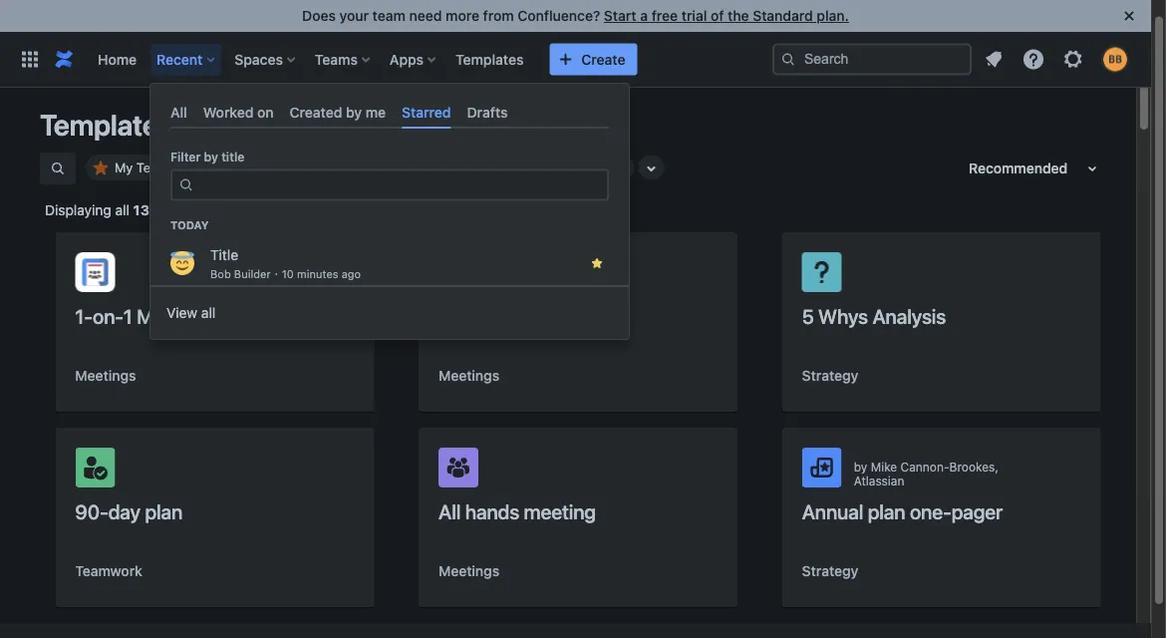 Task type: vqa. For each thing, say whether or not it's contained in the screenshot.
Spaces popup button
yes



Task type: describe. For each thing, give the bounding box(es) containing it.
featured button
[[211, 155, 303, 180]]

displaying all 130 templates.
[[45, 202, 230, 218]]

today
[[170, 219, 209, 231]]

trial
[[682, 7, 707, 24]]

5
[[802, 304, 814, 327]]

Filter by title text field
[[200, 171, 595, 199]]

0 vertical spatial bob
[[221, 120, 247, 137]]

meetings for on-
[[75, 367, 136, 384]]

recommended button
[[957, 153, 1117, 184]]

drafts
[[467, 104, 508, 120]]

bob builder
[[221, 120, 296, 137]]

cannon-
[[901, 460, 950, 474]]

Search field
[[773, 43, 972, 75]]

recent button
[[151, 43, 223, 75]]

templates link
[[450, 43, 530, 75]]

title
[[210, 247, 238, 263]]

my
[[115, 160, 133, 175]]

title
[[221, 150, 245, 164]]

filter
[[170, 150, 201, 164]]

customer support 9
[[422, 160, 547, 175]]

recommended
[[969, 160, 1068, 176]]

1 plan from the left
[[145, 499, 183, 523]]

more categories image
[[640, 157, 664, 180]]

notification icon image
[[982, 47, 1006, 71]]

recent
[[157, 51, 203, 67]]

start
[[604, 7, 637, 24]]

one-
[[910, 499, 952, 523]]

spaces
[[235, 51, 283, 67]]

annual
[[802, 499, 863, 523]]

by for created
[[346, 104, 362, 120]]

1
[[123, 304, 132, 327]]

by mike cannon-brookes, atlassian
[[854, 460, 999, 487]]

create
[[582, 51, 626, 67]]

all for all
[[170, 104, 187, 120]]

130
[[133, 202, 159, 218]]

spaces button
[[229, 43, 303, 75]]

need
[[409, 7, 442, 24]]

meeting
[[524, 499, 596, 523]]

banner containing home
[[0, 31, 1151, 88]]

brookes,
[[950, 460, 999, 474]]

all for all hands meeting
[[439, 499, 461, 523]]

1-on-1 meeting
[[75, 304, 209, 327]]

10
[[282, 268, 294, 281]]

strategy button for 5
[[802, 366, 859, 386]]

teamwork button
[[75, 561, 142, 581]]

created
[[290, 104, 342, 120]]

minutes
[[297, 268, 338, 281]]

title bob builder ・ 10 minutes ago
[[210, 247, 361, 281]]

on
[[257, 104, 274, 120]]

9
[[538, 160, 547, 175]]

the
[[728, 7, 749, 24]]

0 vertical spatial builder
[[251, 120, 296, 137]]

apps
[[390, 51, 424, 67]]

strategy for annual
[[802, 563, 859, 579]]

displaying
[[45, 202, 111, 218]]

builder inside title bob builder ・ 10 minutes ago
[[234, 268, 271, 281]]

teams
[[315, 51, 358, 67]]

・
[[271, 268, 282, 281]]

starred
[[402, 104, 451, 120]]

confluence?
[[518, 7, 600, 24]]

atlassian
[[854, 474, 905, 487]]

search image
[[781, 51, 797, 67]]

templates.
[[163, 202, 230, 218]]

free
[[652, 7, 678, 24]]

filter by title
[[170, 150, 245, 164]]



Task type: locate. For each thing, give the bounding box(es) containing it.
by left the mike
[[854, 460, 868, 474]]

16
[[613, 160, 628, 175]]

create button
[[550, 43, 638, 75]]

templates up my
[[40, 108, 172, 142]]

view all
[[166, 305, 216, 321]]

2 vertical spatial by
[[854, 460, 868, 474]]

view
[[166, 305, 198, 321]]

templates inside global element
[[456, 51, 524, 67]]

0 vertical spatial all
[[115, 202, 129, 218]]

team
[[373, 7, 406, 24]]

all left "130"
[[115, 202, 129, 218]]

1 vertical spatial templates
[[40, 108, 172, 142]]

my templates button
[[86, 155, 207, 180]]

all for displaying
[[115, 202, 129, 218]]

1 vertical spatial all
[[439, 499, 461, 523]]

0 horizontal spatial all
[[115, 202, 129, 218]]

all up filter
[[170, 104, 187, 120]]

all left hands
[[439, 499, 461, 523]]

unstar title image
[[589, 255, 605, 271]]

all hands meeting
[[439, 499, 596, 523]]

1 vertical spatial strategy button
[[802, 561, 859, 581]]

builder down on on the top left of page
[[251, 120, 296, 137]]

whys
[[819, 304, 868, 327]]

from
[[483, 7, 514, 24]]

teamwork
[[75, 563, 142, 579]]

all
[[170, 104, 187, 120], [439, 499, 461, 523]]

annual plan one-pager
[[802, 499, 1003, 523]]

0 vertical spatial by
[[346, 104, 362, 120]]

strategy down whys
[[802, 367, 859, 384]]

0 horizontal spatial plan
[[145, 499, 183, 523]]

by left me
[[346, 104, 362, 120]]

teams button
[[309, 43, 378, 75]]

1-
[[75, 304, 93, 327]]

support
[[484, 160, 533, 175]]

by
[[346, 104, 362, 120], [204, 150, 218, 164], [854, 460, 868, 474]]

1 horizontal spatial all
[[439, 499, 461, 523]]

my templates
[[115, 160, 199, 175]]

1 horizontal spatial plan
[[868, 499, 906, 523]]

all right the view
[[201, 305, 216, 321]]

templates right my
[[136, 160, 199, 175]]

bob inside title bob builder ・ 10 minutes ago
[[210, 268, 231, 281]]

0 horizontal spatial by
[[204, 150, 218, 164]]

meetings
[[75, 367, 136, 384], [439, 367, 500, 384], [439, 563, 500, 579]]

popular
[[337, 160, 383, 175]]

strategy down annual
[[802, 563, 859, 579]]

pager
[[952, 499, 1003, 523]]

banner
[[0, 31, 1151, 88]]

hands
[[465, 499, 519, 523]]

appswitcher icon image
[[18, 47, 42, 71]]

0 vertical spatial templates
[[456, 51, 524, 67]]

by inside by mike cannon-brookes, atlassian
[[854, 460, 868, 474]]

does your team need more from confluence? start a free trial of the standard plan.
[[302, 7, 849, 24]]

plan.
[[817, 7, 849, 24]]

meetings button
[[419, 232, 738, 412], [75, 366, 136, 386], [439, 366, 500, 386], [439, 561, 500, 581]]

plan
[[145, 499, 183, 523], [868, 499, 906, 523]]

me
[[366, 104, 386, 120]]

analysis
[[873, 304, 946, 327]]

templates inside button
[[136, 160, 199, 175]]

90-day plan
[[75, 499, 183, 523]]

1 vertical spatial bob
[[210, 268, 231, 281]]

confluence image
[[52, 47, 76, 71], [52, 47, 76, 71]]

bob down the title
[[210, 268, 231, 281]]

featured
[[240, 160, 294, 175]]

:innocent: image
[[170, 251, 194, 275], [170, 251, 194, 275]]

1 vertical spatial strategy
[[802, 563, 859, 579]]

1 strategy from the top
[[802, 367, 859, 384]]

all
[[115, 202, 129, 218], [201, 305, 216, 321]]

more
[[446, 7, 480, 24]]

bob down 'worked on'
[[221, 120, 247, 137]]

strategy button for annual
[[802, 561, 859, 581]]

plan down atlassian
[[868, 499, 906, 523]]

meeting
[[137, 304, 209, 327]]

90-
[[75, 499, 108, 523]]

close image
[[1118, 4, 1141, 28]]

by for filter
[[204, 150, 218, 164]]

2 strategy button from the top
[[802, 561, 859, 581]]

0 vertical spatial strategy
[[802, 367, 859, 384]]

strategy button down whys
[[802, 366, 859, 386]]

2 horizontal spatial by
[[854, 460, 868, 474]]

created by me
[[290, 104, 386, 120]]

by left title
[[204, 150, 218, 164]]

1 strategy button from the top
[[802, 366, 859, 386]]

ago
[[342, 268, 361, 281]]

meetings for hands
[[439, 563, 500, 579]]

open search bar image
[[50, 161, 66, 176]]

of
[[711, 7, 724, 24]]

1 horizontal spatial all
[[201, 305, 216, 321]]

tab list containing all
[[162, 96, 617, 129]]

2 strategy from the top
[[802, 563, 859, 579]]

design 16
[[565, 160, 628, 175]]

0 vertical spatial strategy button
[[802, 366, 859, 386]]

all for view
[[201, 305, 216, 321]]

bob
[[221, 120, 247, 137], [210, 268, 231, 281]]

15
[[389, 160, 404, 175]]

worked
[[203, 104, 254, 120]]

0 vertical spatial all
[[170, 104, 187, 120]]

2 plan from the left
[[868, 499, 906, 523]]

home
[[98, 51, 137, 67]]

tab list
[[162, 96, 617, 129]]

mike
[[871, 460, 897, 474]]

open image
[[408, 117, 432, 141]]

worked on
[[203, 104, 274, 120]]

standard
[[753, 7, 813, 24]]

2 vertical spatial templates
[[136, 160, 199, 175]]

strategy button
[[802, 366, 859, 386], [802, 561, 859, 581]]

templates
[[456, 51, 524, 67], [40, 108, 172, 142], [136, 160, 199, 175]]

settings icon image
[[1062, 47, 1086, 71]]

a
[[640, 7, 648, 24]]

5 whys analysis
[[802, 304, 946, 327]]

templates down from
[[456, 51, 524, 67]]

1 vertical spatial all
[[201, 305, 216, 321]]

strategy
[[802, 367, 859, 384], [802, 563, 859, 579]]

design
[[565, 160, 607, 175]]

1 horizontal spatial by
[[346, 104, 362, 120]]

strategy for 5
[[802, 367, 859, 384]]

start a free trial of the standard plan. link
[[604, 7, 849, 24]]

0 horizontal spatial all
[[170, 104, 187, 120]]

help icon image
[[1022, 47, 1046, 71]]

day
[[108, 499, 140, 523]]

builder down the title
[[234, 268, 271, 281]]

builder
[[251, 120, 296, 137], [234, 268, 271, 281]]

all inside "link"
[[201, 305, 216, 321]]

customer
[[422, 160, 480, 175]]

on-
[[93, 304, 123, 327]]

home link
[[92, 43, 143, 75]]

apps button
[[384, 43, 444, 75]]

global element
[[12, 31, 773, 87]]

plan right the day
[[145, 499, 183, 523]]

all inside tab list
[[170, 104, 187, 120]]

strategy button down annual
[[802, 561, 859, 581]]

your
[[340, 7, 369, 24]]

1 vertical spatial builder
[[234, 268, 271, 281]]

does
[[302, 7, 336, 24]]

view all link
[[151, 293, 629, 333]]

1 vertical spatial by
[[204, 150, 218, 164]]



